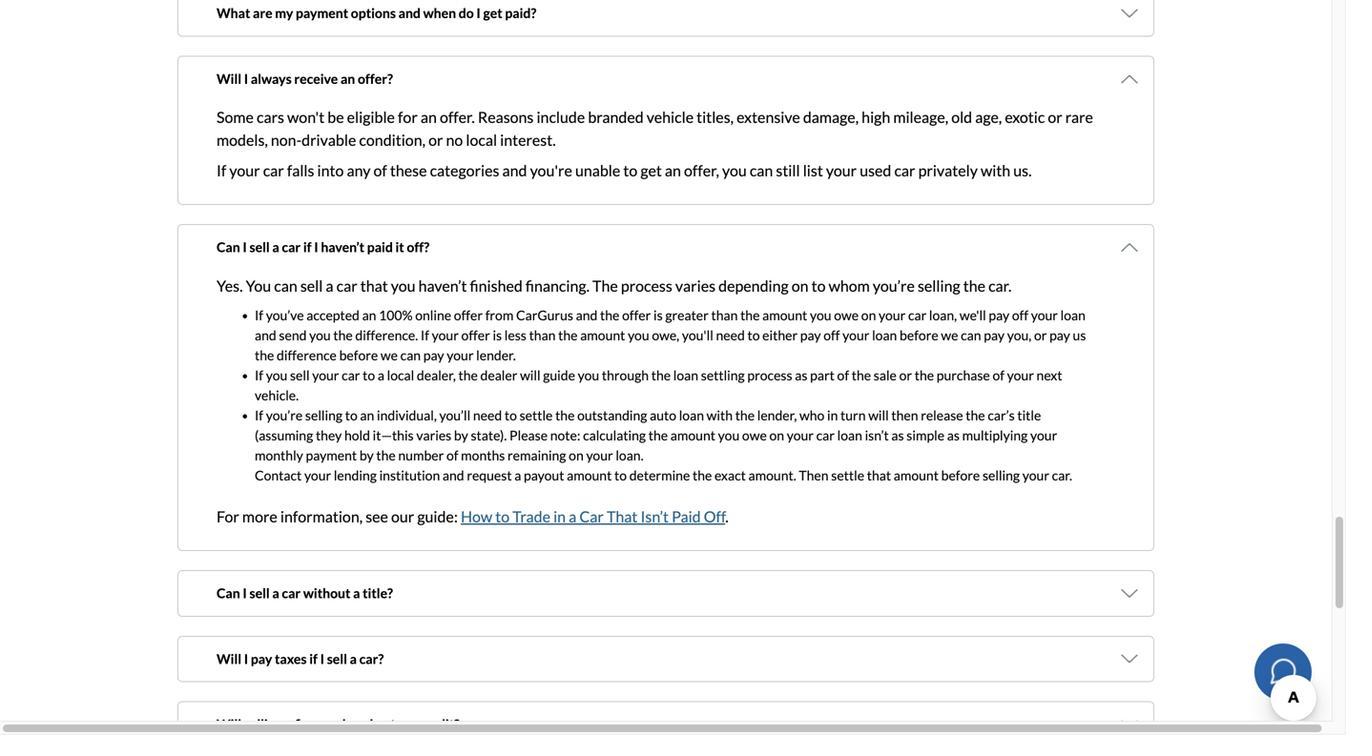 Task type: locate. For each thing, give the bounding box(es) containing it.
you're inside if you've accepted an 100% online offer from cargurus and the offer is greater than the amount you owe on your car loan, we'll pay off your loan and send you the difference. if your offer is less than the amount you owe, you'll need to either pay off your loan before we can pay you, or pay us the difference before we can pay your lender. if you sell your car to a local dealer, the dealer will guide you through the loan settling process as part of the sale or the purchase of your next vehicle. if you're selling to an individual, you'll need to settle the outstanding auto loan with the lender, who in turn will then release the car's title (assuming they hold it—this varies by state). please note: calculating the amount you owe on your car loan isn't as simple as multiplying your monthly payment by the number of months remaining on your loan. contact your lending institution and request a payout amount to determine the exact amount. then settle that amount before selling your car.
[[266, 408, 303, 424]]

2 vertical spatial is
[[417, 712, 428, 730]]

0 horizontal spatial car's
[[515, 663, 542, 679]]

1 vertical spatial our
[[391, 508, 414, 526]]

0 horizontal spatial deposit
[[803, 102, 847, 119]]

how
[[461, 508, 493, 526]]

1 vertical spatial are
[[1013, 643, 1032, 659]]

guide:
[[417, 508, 458, 526]]

that inside the rules and laws on what taxes you pay when selling your car to a private party vary by state (and in some cases even by city). the most important thing to know is that you only pay tax on any profit made from the car sale. if you sell a car for less than you paid for, there's no sales tax. however, if you sell your car for more money than you paid for it, the internal revenue services (irs) conside
[[431, 712, 458, 730]]

do up options: on the left of the page
[[459, 5, 474, 21]]

1 vertical spatial when
[[491, 689, 527, 707]]

in inside in most states, no. rules around car titles vary by state, but—generally speaking—if you've lost your vehicle's title, it should be possible to obtain a replacement by contacting your state's department of motor vehicles (dmv). note: obtaining a new title invalidates a car's old title.there are other reasons why you might not be in possession of your car's title, such as if the car still has a lien against it, or if it was bought from a previous owner that didn't have the title. our guide to
[[391, 663, 402, 679]]

varies up number
[[416, 428, 452, 444]]

local
[[466, 131, 497, 150], [293, 163, 326, 181], [387, 367, 414, 384]]

for down how to sell a car without a title link
[[537, 734, 557, 736]]

0 horizontal spatial tax
[[316, 208, 338, 227]]

need up settling
[[716, 327, 745, 344]]

isn't
[[865, 428, 889, 444]]

0 vertical spatial get
[[483, 5, 503, 21]]

have inside in most states, no. rules around car titles vary by state, but—generally speaking—if you've lost your vehicle's title, it should be possible to obtain a replacement by contacting your state's department of motor vehicles (dmv). note: obtaining a new title invalidates a car's old title.there are other reasons why you might not be in possession of your car's title, such as if the car still has a lien against it, or if it was bought from a previous owner that didn't have the title. our guide to
[[252, 683, 280, 699]]

vehicle's
[[791, 623, 840, 639]]

potentially down you're
[[483, 208, 555, 227]]

in right (and
[[871, 689, 884, 707]]

you inside selling 100% online. you have two payment options: bank transfer. link your bank account through our secure portal for the fastest, most hassle-free way to receive your funds. you'll receive payment in one to three business days. check. request a check and you'll have to wait a few hours for it to be activated before you can deposit it on pick-up day. some banks have deposit limits and may hold funds for several days before depositing the funds into your account.
[[338, 42, 360, 59]]

varies up greater
[[676, 277, 716, 295]]

amount
[[763, 307, 808, 324], [580, 327, 625, 344], [671, 428, 716, 444], [567, 468, 612, 484], [894, 468, 939, 484]]

increase
[[631, 163, 687, 181]]

a up bought
[[891, 643, 897, 659]]

1 vertical spatial dealer
[[481, 367, 518, 384]]

always
[[251, 71, 292, 87]]

an inside some cars won't be eligible for an offer. reasons include branded vehicle titles, extensive damage, high mileage, old age, exotic or rare models, non-drivable condition, or no local interest.
[[421, 108, 437, 127]]

any down drivable
[[347, 161, 371, 180]]

cargurus
[[516, 307, 574, 324]]

through inside selling 100% online. you have two payment options: bank transfer. link your bank account through our secure portal for the fastest, most hassle-free way to receive your funds. you'll receive payment in one to three business days. check. request a check and you'll have to wait a few hours for it to be activated before you can deposit it on pick-up day. some banks have deposit limits and may hold funds for several days before depositing the funds into your account.
[[476, 62, 523, 79]]

to left whom
[[812, 277, 826, 295]]

pay left you,
[[984, 327, 1005, 344]]

loan down turn
[[838, 428, 863, 444]]

your up thousands
[[630, 186, 660, 204]]

2 horizontal spatial receive
[[1002, 62, 1045, 79]]

cars
[[257, 108, 284, 127]]

to right how
[[496, 508, 510, 526]]

0 vertical spatial process
[[621, 277, 673, 295]]

save down value
[[558, 208, 588, 227]]

you
[[338, 42, 360, 59], [246, 277, 271, 295]]

do
[[459, 5, 474, 21], [686, 683, 701, 699]]

an up it—this
[[360, 408, 374, 424]]

from inside if you've accepted an 100% online offer from cargurus and the offer is greater than the amount you owe on your car loan, we'll pay off your loan and send you the difference. if your offer is less than the amount you owe, you'll need to either pay off your loan before we can pay you, or pay us the difference before we can pay your lender. if you sell your car to a local dealer, the dealer will guide you through the loan settling process as part of the sale or the purchase of your next vehicle. if you're selling to an individual, you'll need to settle the outstanding auto loan with the lender, who in turn will then release the car's title (assuming they hold it—this varies by state). please note: calculating the amount you owe on your car loan isn't as simple as multiplying your monthly payment by the number of months remaining on your loan. contact your lending institution and request a payout amount to determine the exact amount. then settle that amount before selling your car.
[[485, 307, 514, 324]]

dealer inside the dealer will pay you on the spot. to increase your purchasing power and potentially save on taxes, consider trading in your car. by applying your trade-in value to your down payment, you can decrease or even eliminate it. depending on your state's tax laws, a trade-in could potentially save you thousands of dollars in sales tax.
[[406, 163, 448, 181]]

0 horizontal spatial you're
[[266, 408, 303, 424]]

0 horizontal spatial process
[[621, 277, 673, 295]]

car's inside if you've accepted an 100% online offer from cargurus and the offer is greater than the amount you owe on your car loan, we'll pay off your loan and send you the difference. if your offer is less than the amount you owe, you'll need to either pay off your loan before we can pay you, or pay us the difference before we can pay your lender. if you sell your car to a local dealer, the dealer will guide you through the loan settling process as part of the sale or the purchase of your next vehicle. if you're selling to an individual, you'll need to settle the outstanding auto loan with the lender, who in turn will then release the car's title (assuming they hold it—this varies by state). please note: calculating the amount you owe on your car loan isn't as simple as multiplying your monthly payment by the number of months remaining on your loan. contact your lending institution and request a payout amount to determine the exact amount. then settle that amount before selling your car.
[[988, 408, 1015, 424]]

1 horizontal spatial sales
[[771, 208, 804, 227]]

what up hurt
[[362, 689, 395, 707]]

a left payout
[[515, 468, 521, 484]]

link
[[339, 62, 364, 79]]

if
[[217, 161, 226, 180], [255, 307, 263, 324], [421, 327, 429, 344], [255, 367, 263, 384], [255, 408, 263, 424], [815, 712, 825, 730]]

be inside some cars won't be eligible for an offer. reasons include branded vehicle titles, extensive damage, high mileage, old age, exotic or rare models, non-drivable condition, or no local interest.
[[328, 108, 344, 127]]

1 horizontal spatial settle
[[831, 468, 865, 484]]

a down state's
[[272, 239, 279, 255]]

you up account.
[[756, 102, 778, 119]]

1 vertical spatial old
[[930, 643, 948, 659]]

more right for
[[242, 508, 278, 526]]

1 vertical spatial trade-
[[387, 208, 428, 227]]

dollars
[[707, 208, 753, 227]]

sell inside if you've accepted an 100% online offer from cargurus and the offer is greater than the amount you owe on your car loan, we'll pay off your loan and send you the difference. if your offer is less than the amount you owe, you'll need to either pay off your loan before we can pay you, or pay us the difference before we can pay your lender. if you sell your car to a local dealer, the dealer will guide you through the loan settling process as part of the sale or the purchase of your next vehicle. if you're selling to an individual, you'll need to settle the outstanding auto loan with the lender, who in turn will then release the car's title (assuming they hold it—this varies by state). please note: calculating the amount you owe on your car loan isn't as simple as multiplying your monthly payment by the number of months remaining on your loan. contact your lending institution and request a payout amount to determine the exact amount. then settle that amount before selling your car.
[[290, 367, 310, 384]]

on
[[860, 102, 875, 119], [532, 163, 549, 181], [981, 163, 998, 181], [217, 208, 234, 227], [792, 277, 809, 295], [862, 307, 876, 324], [770, 428, 785, 444], [569, 448, 584, 464], [342, 689, 359, 707], [571, 712, 588, 730]]

it, inside the rules and laws on what taxes you pay when selling your car to a private party vary by state (and in some cases even by city). the most important thing to know is that you only pay tax on any profit made from the car sale. if you sell a car for less than you paid for, there's no sales tax. however, if you sell your car for more money than you paid for it, the internal revenue services (irs) conside
[[761, 734, 774, 736]]

(dmv).
[[624, 643, 666, 659]]

1 horizontal spatial more
[[560, 734, 595, 736]]

title, up invalidates
[[843, 623, 869, 639]]

0 horizontal spatial save
[[558, 208, 588, 227]]

1 horizontal spatial still
[[776, 161, 800, 180]]

might
[[316, 663, 349, 679]]

0 horizontal spatial need
[[473, 408, 502, 424]]

in inside selling 100% online. you have two payment options: bank transfer. link your bank account through our secure portal for the fastest, most hassle-free way to receive your funds. you'll receive payment in one to three business days. check. request a check and you'll have to wait a few hours for it to be activated before you can deposit it on pick-up day. some banks have deposit limits and may hold funds for several days before depositing the funds into your account.
[[309, 82, 319, 99]]

more left money
[[560, 734, 595, 736]]

0 vertical spatial selling
[[217, 42, 256, 59]]

2 can from the top
[[217, 585, 240, 602]]

1 vertical spatial title
[[798, 643, 822, 659]]

you'll for need
[[682, 327, 714, 344]]

2 horizontal spatial car.
[[1052, 468, 1073, 484]]

offer right online
[[454, 307, 483, 324]]

sell up states,
[[250, 585, 270, 602]]

the
[[377, 163, 403, 181], [593, 277, 618, 295], [217, 689, 242, 707], [1054, 689, 1079, 707]]

1 horizontal spatial process
[[748, 367, 793, 384]]

than down cargurus
[[529, 327, 556, 344]]

extensive
[[737, 108, 800, 127]]

1 vertical spatial car.
[[989, 277, 1012, 295]]

loan up sale
[[872, 327, 897, 344]]

will for will i pay taxes if i sell a car?
[[217, 651, 241, 667]]

you up (irs) on the bottom right of the page
[[999, 712, 1024, 730]]

difference.
[[355, 327, 418, 344]]

1 horizontal spatial tax
[[547, 712, 568, 730]]

our inside selling 100% online. you have two payment options: bank transfer. link your bank account through our secure portal for the fastest, most hassle-free way to receive your funds. you'll receive payment in one to three business days. check. request a check and you'll have to wait a few hours for it to be activated before you can deposit it on pick-up day. some banks have deposit limits and may hold funds for several days before depositing the funds into your account.
[[525, 62, 546, 79]]

a left car?
[[350, 651, 357, 667]]

title inside in most states, no. rules around car titles vary by state, but—generally speaking—if you've lost your vehicle's title, it should be possible to obtain a replacement by contacting your state's department of motor vehicles (dmv). note: obtaining a new title invalidates a car's old title.there are other reasons why you might not be in possession of your car's title, such as if the car still has a lien against it, or if it was bought from a previous owner that didn't have the title. our guide to
[[798, 643, 822, 659]]

0 horizontal spatial what
[[362, 689, 395, 707]]

why
[[265, 663, 289, 679]]

1 horizontal spatial get
[[641, 161, 662, 180]]

0 vertical spatial old
[[952, 108, 973, 127]]

if
[[303, 239, 312, 255], [309, 651, 318, 667], [618, 663, 626, 679], [825, 663, 833, 679], [415, 734, 424, 736]]

then
[[799, 468, 829, 484]]

1 can from the top
[[217, 239, 240, 255]]

or up state
[[809, 663, 822, 679]]

tax. inside the dealer will pay you on the spot. to increase your purchasing power and potentially save on taxes, consider trading in your car. by applying your trade-in value to your down payment, you can decrease or even eliminate it. depending on your state's tax laws, a trade-in could potentially save you thousands of dollars in sales tax.
[[807, 208, 831, 227]]

was
[[846, 663, 869, 679]]

sell down possession
[[452, 683, 472, 699]]

0 horizontal spatial are
[[253, 5, 273, 21]]

financing.
[[526, 277, 590, 295]]

0 vertical spatial will
[[451, 163, 475, 181]]

owe down whom
[[834, 307, 859, 324]]

sales down purchasing at the right of page
[[771, 208, 804, 227]]

car's
[[988, 408, 1015, 424], [900, 643, 927, 659], [515, 663, 542, 679]]

you down value
[[591, 208, 616, 227]]

title,
[[843, 623, 869, 639], [544, 663, 571, 679]]

you down made
[[680, 734, 704, 736]]

still left the list
[[776, 161, 800, 180]]

you'll inside selling 100% online. you have two payment options: bank transfer. link your bank account through our secure portal for the fastest, most hassle-free way to receive your funds. you'll receive payment in one to three business days. check. request a check and you'll have to wait a few hours for it to be activated before you can deposit it on pick-up day. some banks have deposit limits and may hold funds for several days before depositing the funds into your account.
[[418, 102, 449, 119]]

receive right you'll
[[1002, 62, 1045, 79]]

it—this
[[373, 428, 414, 444]]

on down interest.
[[532, 163, 549, 181]]

0 vertical spatial varies
[[676, 277, 716, 295]]

1 horizontal spatial need
[[716, 327, 745, 344]]

you up vehicle.
[[266, 367, 288, 384]]

0 horizontal spatial paid
[[367, 239, 393, 255]]

loan
[[1061, 307, 1086, 324], [872, 327, 897, 344], [674, 367, 699, 384], [679, 408, 704, 424], [838, 428, 863, 444]]

for inside some cars won't be eligible for an offer. reasons include branded vehicle titles, extensive damage, high mileage, old age, exotic or rare models, non-drivable condition, or no local interest.
[[398, 108, 418, 127]]

can i sell a car without a title?
[[217, 585, 393, 602]]

title down vehicle's
[[798, 643, 822, 659]]

3 will from the top
[[217, 717, 241, 733]]

2 horizontal spatial from
[[916, 663, 944, 679]]

1 vertical spatial varies
[[416, 428, 452, 444]]

1 vertical spatial sales
[[285, 734, 318, 736]]

less up lender.
[[505, 327, 527, 344]]

1 vertical spatial is
[[493, 327, 502, 344]]

i up yes.
[[243, 239, 247, 255]]

sale.
[[782, 712, 812, 730]]

deposit right exotic
[[1052, 102, 1095, 119]]

an up down
[[665, 161, 681, 180]]

you've up obtaining
[[696, 623, 735, 639]]

that inside in most states, no. rules around car titles vary by state, but—generally speaking—if you've lost your vehicle's title, it should be possible to obtain a replacement by contacting your state's department of motor vehicles (dmv). note: obtaining a new title invalidates a car's old title.there are other reasons why you might not be in possession of your car's title, such as if the car still has a lien against it, or if it was bought from a previous owner that didn't have the title. our guide to
[[1049, 663, 1073, 679]]

unable
[[575, 161, 621, 180]]

even inside the rules and laws on what taxes you pay when selling your car to a private party vary by state (and in some cases even by city). the most important thing to know is that you only pay tax on any profit made from the car sale. if you sell a car for less than you paid for, there's no sales tax. however, if you sell your car for more money than you paid for it, the internal revenue services (irs) conside
[[965, 689, 996, 707]]

has
[[695, 663, 715, 679]]

1 vertical spatial owe
[[742, 428, 767, 444]]

on inside selling 100% online. you have two payment options: bank transfer. link your bank account through our secure portal for the fastest, most hassle-free way to receive your funds. you'll receive payment in one to three business days. check. request a check and you'll have to wait a few hours for it to be activated before you can deposit it on pick-up day. some banks have deposit limits and may hold funds for several days before depositing the funds into your account.
[[860, 102, 875, 119]]

old inside some cars won't be eligible for an offer. reasons include branded vehicle titles, extensive damage, high mileage, old age, exotic or rare models, non-drivable condition, or no local interest.
[[952, 108, 973, 127]]

2 selling from the top
[[217, 163, 262, 181]]

0 horizontal spatial owe
[[742, 428, 767, 444]]

1 vertical spatial guide
[[360, 683, 392, 699]]

i up options: on the left of the page
[[477, 5, 481, 21]]

1 vertical spatial haven't
[[419, 277, 467, 295]]

have
[[363, 42, 391, 59], [452, 102, 480, 119], [1021, 102, 1049, 119], [252, 683, 280, 699]]

guide up the note:
[[543, 367, 575, 384]]

before down wait
[[497, 123, 536, 139]]

the up 'auto'
[[652, 367, 671, 384]]

days.
[[449, 82, 478, 99]]

1 horizontal spatial our
[[525, 62, 546, 79]]

into inside selling 100% online. you have two payment options: bank transfer. link your bank account through our secure portal for the fastest, most hassle-free way to receive your funds. you'll receive payment in one to three business days. check. request a check and you'll have to wait a few hours for it to be activated before you can deposit it on pick-up day. some banks have deposit limits and may hold funds for several days before depositing the funds into your account.
[[660, 123, 683, 139]]

rules
[[324, 623, 356, 639]]

most inside selling 100% online. you have two payment options: bank transfer. link your bank account through our secure portal for the fastest, most hassle-free way to receive your funds. you'll receive payment in one to three business days. check. request a check and you'll have to wait a few hours for it to be activated before you can deposit it on pick-up day. some banks have deposit limits and may hold funds for several days before depositing the funds into your account.
[[715, 62, 744, 79]]

0 horizontal spatial into
[[317, 161, 344, 180]]

will selling a financed car hurt my credit?
[[217, 717, 460, 733]]

than
[[711, 307, 738, 324], [529, 327, 556, 344], [966, 712, 997, 730], [646, 734, 677, 736]]

1 horizontal spatial title
[[798, 643, 822, 659]]

dealer
[[406, 163, 448, 181], [481, 367, 518, 384]]

vary
[[456, 623, 482, 639], [751, 689, 780, 707]]

if you've accepted an 100% online offer from cargurus and the offer is greater than the amount you owe on your car loan, we'll pay off your loan and send you the difference. if your offer is less than the amount you owe, you'll need to either pay off your loan before we can pay you, or pay us the difference before we can pay your lender. if you sell your car to a local dealer, the dealer will guide you through the loan settling process as part of the sale or the purchase of your next vehicle. if you're selling to an individual, you'll need to settle the outstanding auto loan with the lender, who in turn will then release the car's title (assuming they hold it—this varies by state). please note: calculating the amount you owe on your car loan isn't as simple as multiplying your monthly payment by the number of months remaining on your loan. contact your lending institution and request a payout amount to determine the exact amount. then settle that amount before selling your car.
[[255, 307, 1086, 484]]

individual,
[[377, 408, 437, 424]]

title up the multiplying
[[1018, 408, 1042, 424]]

is inside the rules and laws on what taxes you pay when selling your car to a private party vary by state (and in some cases even by city). the most important thing to know is that you only pay tax on any profit made from the car sale. if you sell a car for less than you paid for, there's no sales tax. however, if you sell your car for more money than you paid for it, the internal revenue services (irs) conside
[[417, 712, 428, 730]]

will for will i always receive an offer?
[[217, 71, 241, 87]]

you down credit?
[[427, 734, 451, 736]]

0 horizontal spatial any
[[347, 161, 371, 180]]

you'll up several
[[418, 102, 449, 119]]

selling inside selling 100% online. you have two payment options: bank transfer. link your bank account through our secure portal for the fastest, most hassle-free way to receive your funds. you'll receive payment in one to three business days. check. request a check and you'll have to wait a few hours for it to be activated before you can deposit it on pick-up day. some banks have deposit limits and may hold funds for several days before depositing the funds into your account.
[[217, 42, 256, 59]]

from
[[485, 307, 514, 324], [916, 663, 944, 679], [698, 712, 730, 730]]

taxes,
[[1001, 163, 1040, 181]]

get left paid?
[[483, 5, 503, 21]]

to right way
[[840, 62, 852, 79]]

or right you,
[[1034, 327, 1047, 344]]

1 horizontal spatial no
[[446, 131, 463, 150]]

but—generally
[[536, 623, 621, 639]]

hold
[[341, 123, 366, 139], [345, 428, 370, 444]]

guide inside in most states, no. rules around car titles vary by state, but—generally speaking—if you've lost your vehicle's title, it should be possible to obtain a replacement by contacting your state's department of motor vehicles (dmv). note: obtaining a new title invalidates a car's old title.there are other reasons why you might not be in possession of your car's title, such as if the car still has a lien against it, or if it was bought from a previous owner that didn't have the title. our guide to
[[360, 683, 392, 699]]

decrease
[[822, 186, 882, 204]]

even inside the dealer will pay you on the spot. to increase your purchasing power and potentially save on taxes, consider trading in your car. by applying your trade-in value to your down payment, you can decrease or even eliminate it. depending on your state's tax laws, a trade-in could potentially save you thousands of dollars in sales tax.
[[903, 186, 935, 204]]

and inside the rules and laws on what taxes you pay when selling your car to a private party vary by state (and in some cases even by city). the most important thing to know is that you only pay tax on any profit made from the car sale. if you sell a car for less than you paid for, there's no sales tax. however, if you sell your car for more money than you paid for it, the internal revenue services (irs) conside
[[281, 689, 306, 707]]

our
[[525, 62, 546, 79], [391, 508, 414, 526]]

you right yes.
[[246, 277, 271, 295]]

titles
[[424, 623, 453, 639]]

1 vertical spatial get
[[641, 161, 662, 180]]

old inside in most states, no. rules around car titles vary by state, but—generally speaking—if you've lost your vehicle's title, it should be possible to obtain a replacement by contacting your state's department of motor vehicles (dmv). note: obtaining a new title invalidates a car's old title.there are other reasons why you might not be in possession of your car's title, such as if the car still has a lien against it, or if it was bought from a previous owner that didn't have the title. our guide to
[[930, 643, 948, 659]]

you inside in most states, no. rules around car titles vary by state, but—generally speaking—if you've lost your vehicle's title, it should be possible to obtain a replacement by contacting your state's department of motor vehicles (dmv). note: obtaining a new title invalidates a car's old title.there are other reasons why you might not be in possession of your car's title, such as if the car still has a lien against it, or if it was bought from a previous owner that didn't have the title. our guide to
[[292, 663, 313, 679]]

title
[[1018, 408, 1042, 424], [798, 643, 822, 659], [563, 683, 586, 699]]

0 horizontal spatial taxes
[[275, 651, 307, 667]]

0 vertical spatial tax.
[[807, 208, 831, 227]]

scenarios.
[[752, 683, 810, 699]]

0 horizontal spatial you
[[246, 277, 271, 295]]

owe
[[834, 307, 859, 324], [742, 428, 767, 444]]

a up other
[[1047, 623, 1054, 639]]

you down purchasing at the right of page
[[768, 186, 793, 204]]

1 horizontal spatial when
[[491, 689, 527, 707]]

2 vertical spatial paid
[[707, 734, 736, 736]]

can for can i sell a car if i haven't paid it off?
[[217, 239, 240, 255]]

your down activated
[[686, 123, 713, 139]]

most up the there's
[[217, 712, 250, 730]]

an up difference.
[[362, 307, 376, 324]]

the down sale.
[[777, 734, 799, 736]]

a up profit
[[651, 689, 658, 707]]

list
[[803, 161, 823, 180]]

lender.
[[476, 347, 516, 364]]

some inside some cars won't be eligible for an offer. reasons include branded vehicle titles, extensive damage, high mileage, old age, exotic or rare models, non-drivable condition, or no local interest.
[[217, 108, 254, 127]]

0 vertical spatial no
[[446, 131, 463, 150]]

need up state).
[[473, 408, 502, 424]]

as inside in most states, no. rules around car titles vary by state, but—generally speaking—if you've lost your vehicle's title, it should be possible to obtain a replacement by contacting your state's department of motor vehicles (dmv). note: obtaining a new title invalidates a car's old title.there are other reasons why you might not be in possession of your car's title, such as if the car still has a lien against it, or if it was bought from a previous owner that didn't have the title. our guide to
[[603, 663, 616, 679]]

and up decrease
[[846, 163, 870, 181]]

a inside the dealer will pay you on the spot. to increase your purchasing power and potentially save on taxes, consider trading in your car. by applying your trade-in value to your down payment, you can decrease or even eliminate it. depending on your state's tax laws, a trade-in could potentially save you thousands of dollars in sales tax.
[[377, 208, 384, 227]]

1 horizontal spatial varies
[[676, 277, 716, 295]]

1 horizontal spatial are
[[1013, 643, 1032, 659]]

these
[[390, 161, 427, 180], [717, 683, 749, 699]]

is
[[654, 307, 663, 324], [493, 327, 502, 344], [417, 712, 428, 730]]

most left the hassle-
[[715, 62, 744, 79]]

sales inside the dealer will pay you on the spot. to increase your purchasing power and potentially save on taxes, consider trading in your car. by applying your trade-in value to your down payment, you can decrease or even eliminate it. depending on your state's tax laws, a trade-in could potentially save you thousands of dollars in sales tax.
[[771, 208, 804, 227]]

car up revenue
[[891, 712, 912, 730]]

2 will from the top
[[217, 651, 241, 667]]

tax inside the dealer will pay you on the spot. to increase your purchasing power and potentially save on taxes, consider trading in your car. by applying your trade-in value to your down payment, you can decrease or even eliminate it. depending on your state's tax laws, a trade-in could potentially save you thousands of dollars in sales tax.
[[316, 208, 338, 227]]

contact
[[255, 468, 302, 484]]

services
[[920, 734, 975, 736]]

can for can i sell a car without a title?
[[217, 585, 240, 602]]

lien
[[727, 663, 749, 679]]

from up cases
[[916, 663, 944, 679]]

in
[[309, 82, 319, 99], [328, 186, 340, 204], [558, 186, 571, 204], [428, 208, 441, 227], [756, 208, 768, 227], [827, 408, 838, 424], [554, 508, 566, 526], [391, 663, 402, 679], [704, 683, 714, 699], [871, 689, 884, 707]]

2 vertical spatial most
[[217, 712, 250, 730]]

to down possession
[[437, 683, 450, 699]]

1 vertical spatial these
[[717, 683, 749, 699]]

you'll inside if you've accepted an 100% online offer from cargurus and the offer is greater than the amount you owe on your car loan, we'll pay off your loan and send you the difference. if your offer is less than the amount you owe, you'll need to either pay off your loan before we can pay you, or pay us the difference before we can pay your lender. if you sell your car to a local dealer, the dealer will guide you through the loan settling process as part of the sale or the purchase of your next vehicle. if you're selling to an individual, you'll need to settle the outstanding auto loan with the lender, who in turn will then release the car's title (assuming they hold it—this varies by state). please note: calculating the amount you owe on your car loan isn't as simple as multiplying your monthly payment by the number of months remaining on your loan. contact your lending institution and request a payout amount to determine the exact amount. then settle that amount before selling your car.
[[682, 327, 714, 344]]

0 vertical spatial car.
[[377, 186, 400, 204]]

taxes up know
[[398, 689, 434, 707]]

pay inside the dealer will pay you on the spot. to increase your purchasing power and potentially save on taxes, consider trading in your car. by applying your trade-in value to your down payment, you can decrease or even eliminate it. depending on your state's tax laws, a trade-in could potentially save you thousands of dollars in sales tax.
[[477, 163, 501, 181]]

if up consider
[[217, 161, 226, 180]]

1 vertical spatial it,
[[761, 734, 774, 736]]

greater
[[666, 307, 709, 324]]

amount up either
[[763, 307, 808, 324]]

pay down states,
[[251, 651, 272, 667]]

or left rare in the top right of the page
[[1048, 108, 1063, 127]]

some inside selling 100% online. you have two payment options: bank transfer. link your bank account through our secure portal for the fastest, most hassle-free way to receive your funds. you'll receive payment in one to three business days. check. request a check and you'll have to wait a few hours for it to be activated before you can deposit it on pick-up day. some banks have deposit limits and may hold funds for several days before depositing the funds into your account.
[[949, 102, 982, 119]]

1 vertical spatial 100%
[[379, 307, 413, 324]]

sell up accepted
[[300, 277, 323, 295]]

settle up please
[[520, 408, 553, 424]]

0 vertical spatial we
[[941, 327, 959, 344]]

0 vertical spatial any
[[347, 161, 371, 180]]

0 vertical spatial vary
[[456, 623, 482, 639]]

1 vertical spatial even
[[965, 689, 996, 707]]

potentially
[[873, 163, 945, 181], [483, 208, 555, 227]]

1 selling from the top
[[217, 42, 256, 59]]

state).
[[471, 428, 507, 444]]

note:
[[550, 428, 581, 444]]

car left falls
[[263, 161, 284, 180]]

tax. inside the rules and laws on what taxes you pay when selling your car to a private party vary by state (and in some cases even by city). the most important thing to know is that you only pay tax on any profit made from the car sale. if you sell a car for less than you paid for, there's no sales tax. however, if you sell your car for more money than you paid for it, the internal revenue services (irs) conside
[[321, 734, 345, 736]]

pay right we'll
[[989, 307, 1010, 324]]

with
[[981, 161, 1011, 180], [707, 408, 733, 424]]

a left title?
[[353, 585, 360, 602]]

process
[[621, 277, 673, 295], [748, 367, 793, 384]]

0 horizontal spatial some
[[217, 108, 254, 127]]

than right greater
[[711, 307, 738, 324]]

1 will from the top
[[217, 71, 241, 87]]

0 vertical spatial more
[[242, 508, 278, 526]]

1 horizontal spatial any
[[591, 712, 615, 730]]

an
[[341, 71, 355, 87], [421, 108, 437, 127], [665, 161, 681, 180], [362, 307, 376, 324], [360, 408, 374, 424]]

receive up pick-
[[855, 62, 898, 79]]

state's
[[270, 208, 313, 227]]

0 vertical spatial title
[[1018, 408, 1042, 424]]

your up how to sell a car without a title link
[[485, 663, 512, 679]]

1 horizontal spatial deposit
[[1052, 102, 1095, 119]]

vehicles
[[573, 643, 621, 659]]

0 horizontal spatial title
[[563, 683, 586, 699]]

car. inside the dealer will pay you on the spot. to increase your purchasing power and potentially save on taxes, consider trading in your car. by applying your trade-in value to your down payment, you can decrease or even eliminate it. depending on your state's tax laws, a trade-in could potentially save you thousands of dollars in sales tax.
[[377, 186, 400, 204]]

that
[[607, 508, 638, 526]]

bought
[[872, 663, 913, 679]]

internal
[[802, 734, 856, 736]]

to left individual,
[[345, 408, 358, 424]]

0 horizontal spatial without
[[303, 585, 351, 602]]

0 vertical spatial haven't
[[321, 239, 365, 255]]

offer?
[[358, 71, 393, 87]]

hold inside selling 100% online. you have two payment options: bank transfer. link your bank account through our secure portal for the fastest, most hassle-free way to receive your funds. you'll receive payment in one to three business days. check. request a check and you'll have to wait a few hours for it to be activated before you can deposit it on pick-up day. some banks have deposit limits and may hold funds for several days before depositing the funds into your account.
[[341, 123, 366, 139]]

settle
[[520, 408, 553, 424], [831, 468, 865, 484]]

0 horizontal spatial varies
[[416, 428, 452, 444]]

loan left settling
[[674, 367, 699, 384]]

before down difference.
[[339, 347, 378, 364]]

before
[[715, 102, 754, 119], [497, 123, 536, 139], [900, 327, 939, 344], [339, 347, 378, 364], [942, 468, 980, 484]]

1 vertical spatial vary
[[751, 689, 780, 707]]

0 horizontal spatial tax.
[[321, 734, 345, 736]]

1 horizontal spatial even
[[965, 689, 996, 707]]

0 vertical spatial you
[[338, 42, 360, 59]]

0 horizontal spatial receive
[[294, 71, 338, 87]]

owner
[[1009, 663, 1047, 679]]

a left car
[[569, 508, 577, 526]]

1 vertical spatial tax.
[[321, 734, 345, 736]]

1 vertical spatial car's
[[900, 643, 927, 659]]

when up the only
[[491, 689, 527, 707]]

0 horizontal spatial settle
[[520, 408, 553, 424]]

us.
[[1014, 161, 1032, 180]]

1 vertical spatial tax
[[547, 712, 568, 730]]

you've up send on the left of page
[[266, 307, 304, 324]]

sales down important
[[285, 734, 318, 736]]

by
[[454, 428, 468, 444], [360, 448, 374, 464], [484, 623, 499, 639], [293, 643, 307, 659], [783, 689, 800, 707], [999, 689, 1016, 707]]

0 horizontal spatial dealer
[[406, 163, 448, 181]]

they
[[316, 428, 342, 444]]

of inside the dealer will pay you on the spot. to increase your purchasing power and potentially save on taxes, consider trading in your car. by applying your trade-in value to your down payment, you can decrease or even eliminate it. depending on your state's tax laws, a trade-in could potentially save you thousands of dollars in sales tax.
[[691, 208, 704, 227]]

be inside selling 100% online. you have two payment options: bank transfer. link your bank account through our secure portal for the fastest, most hassle-free way to receive your funds. you'll receive payment in one to three business days. check. request a check and you'll have to wait a few hours for it to be activated before you can deposit it on pick-up day. some banks have deposit limits and may hold funds for several days before depositing the funds into your account.
[[641, 102, 655, 119]]

2 horizontal spatial title
[[1018, 408, 1042, 424]]

to down difference.
[[363, 367, 375, 384]]

0 vertical spatial guide
[[543, 367, 575, 384]]

trade- down you're
[[517, 186, 558, 204]]

isn't
[[641, 508, 669, 526]]

purchasing
[[724, 163, 797, 181]]

be
[[641, 102, 655, 119], [328, 108, 344, 127], [924, 623, 939, 639], [374, 663, 389, 679]]

1 horizontal spatial 100%
[[379, 307, 413, 324]]

sell
[[250, 239, 270, 255], [300, 277, 323, 295], [290, 367, 310, 384], [250, 585, 270, 602], [327, 651, 347, 667], [452, 683, 472, 699], [855, 712, 878, 730], [454, 734, 477, 736]]



Task type: vqa. For each thing, say whether or not it's contained in the screenshot.
CONTROL on the bottom left of the page
no



Task type: describe. For each thing, give the bounding box(es) containing it.
state,
[[501, 623, 534, 639]]

a down difference.
[[378, 367, 385, 384]]

possible
[[941, 623, 989, 639]]

more inside the rules and laws on what taxes you pay when selling your car to a private party vary by state (and in some cases even by city). the most important thing to know is that you only pay tax on any profit made from the car sale. if you sell a car for less than you paid for, there's no sales tax. however, if you sell your car for more money than you paid for it, the internal revenue services (irs) conside
[[560, 734, 595, 736]]

car down difference.
[[342, 367, 360, 384]]

if inside the rules and laws on what taxes you pay when selling your car to a private party vary by state (and in some cases even by city). the most important thing to know is that you only pay tax on any profit made from the car sale. if you sell a car for less than you paid for, there's no sales tax. however, if you sell your car for more money than you paid for it, the internal revenue services (irs) conside
[[815, 712, 825, 730]]

how to trade in a car that isn't paid off link
[[461, 508, 726, 526]]

for left several
[[404, 123, 421, 139]]

laws,
[[340, 208, 374, 227]]

no inside the rules and laws on what taxes you pay when selling your car to a private party vary by state (and in some cases even by city). the most important thing to know is that you only pay tax on any profit made from the car sale. if you sell a car for less than you paid for, there's no sales tax. however, if you sell your car for more money than you paid for it, the internal revenue services (irs) conside
[[265, 734, 282, 736]]

lost
[[737, 623, 759, 639]]

through inside if you've accepted an 100% online offer from cargurus and the offer is greater than the amount you owe on your car loan, we'll pay off your loan and send you the difference. if your offer is less than the amount you owe, you'll need to either pay off your loan before we can pay you, or pay us the difference before we can pay your lender. if you sell your car to a local dealer, the dealer will guide you through the loan settling process as part of the sale or the purchase of your next vehicle. if you're selling to an individual, you'll need to settle the outstanding auto loan with the lender, who in turn will then release the car's title (assuming they hold it—this varies by state). please note: calculating the amount you owe on your car loan isn't as simple as multiplying your monthly payment by the number of months remaining on your loan. contact your lending institution and request a payout amount to determine the exact amount. then settle that amount before selling your car.
[[602, 367, 649, 384]]

when inside the rules and laws on what taxes you pay when selling your car to a private party vary by state (and in some cases even by city). the most important thing to know is that you only pay tax on any profit made from the car sale. if you sell a car for less than you paid for, there's no sales tax. however, if you sell your car for more money than you paid for it, the internal revenue services (irs) conside
[[491, 689, 527, 707]]

sell up revenue
[[855, 712, 878, 730]]

dealer,
[[417, 367, 456, 384]]

settling
[[701, 367, 745, 384]]

1 horizontal spatial these
[[717, 683, 749, 699]]

if left accepted
[[255, 307, 263, 324]]

wait
[[497, 102, 523, 119]]

interest.
[[500, 131, 556, 150]]

laws
[[309, 689, 339, 707]]

vary inside in most states, no. rules around car titles vary by state, but—generally speaking—if you've lost your vehicle's title, it should be possible to obtain a replacement by contacting your state's department of motor vehicles (dmv). note: obtaining a new title invalidates a car's old title.there are other reasons why you might not be in possession of your car's title, such as if the car still has a lien against it, or if it was bought from a previous owner that didn't have the title. our guide to
[[456, 623, 482, 639]]

taxes inside the rules and laws on what taxes you pay when selling your car to a private party vary by state (and in some cases even by city). the most important thing to know is that you only pay tax on any profit made from the car sale. if you sell a car for less than you paid for, there's no sales tax. however, if you sell your car for more money than you paid for it, the internal revenue services (irs) conside
[[398, 689, 434, 707]]

or inside the dealer will pay you on the spot. to increase your purchasing power and potentially save on taxes, consider trading in your car. by applying your trade-in value to your down payment, you can decrease or even eliminate it. depending on your state's tax laws, a trade-in could potentially save you thousands of dollars in sales tax.
[[885, 186, 900, 204]]

explains
[[589, 683, 637, 699]]

your down consider
[[237, 208, 267, 227]]

the down it—this
[[376, 448, 396, 464]]

the left 'lender,'
[[736, 408, 755, 424]]

can down difference.
[[401, 347, 421, 364]]

and down interest.
[[503, 161, 527, 180]]

your right the multiplying
[[1031, 428, 1058, 444]]

of down state,
[[518, 643, 530, 659]]

0 vertical spatial do
[[459, 5, 474, 21]]

can inside the dealer will pay you on the spot. to increase your purchasing power and potentially save on taxes, consider trading in your car. by applying your trade-in value to your down payment, you can decrease or even eliminate it. depending on your state's tax laws, a trade-in could potentially save you thousands of dollars in sales tax.
[[796, 186, 819, 204]]

fastest,
[[669, 62, 712, 79]]

1 vertical spatial into
[[317, 161, 344, 180]]

few
[[535, 102, 556, 119]]

in most states, no. rules around car titles vary by state, but—generally speaking—if you've lost your vehicle's title, it should be possible to obtain a replacement by contacting your state's department of motor vehicles (dmv). note: obtaining a new title invalidates a car's old title.there are other reasons why you might not be in possession of your car's title, such as if the car still has a lien against it, or if it was bought from a previous owner that didn't have the title. our guide to
[[217, 623, 1073, 699]]

in down has
[[704, 683, 714, 699]]

before up account.
[[715, 102, 754, 119]]

100% inside selling 100% online. you have two payment options: bank transfer. link your bank account through our secure portal for the fastest, most hassle-free way to receive your funds. you'll receive payment in one to three business days. check. request a check and you'll have to wait a few hours for it to be activated before you can deposit it on pick-up day. some banks have deposit limits and may hold funds for several days before depositing the funds into your account.
[[259, 42, 293, 59]]

0 vertical spatial settle
[[520, 408, 553, 424]]

in
[[217, 623, 228, 639]]

up
[[907, 102, 921, 119]]

pay right the only
[[520, 712, 544, 730]]

can up send on the left of page
[[274, 277, 298, 295]]

city).
[[1018, 689, 1051, 707]]

less inside if you've accepted an 100% online offer from cargurus and the offer is greater than the amount you owe on your car loan, we'll pay off your loan and send you the difference. if your offer is less than the amount you owe, you'll need to either pay off your loan before we can pay you, or pay us the difference before we can pay your lender. if you sell your car to a local dealer, the dealer will guide you through the loan settling process as part of the sale or the purchase of your next vehicle. if you're selling to an individual, you'll need to settle the outstanding auto loan with the lender, who in turn will then release the car's title (assuming they hold it—this varies by state). please note: calculating the amount you owe on your car loan isn't as simple as multiplying your monthly payment by the number of months remaining on your loan. contact your lending institution and request a payout amount to determine the exact amount. then settle that amount before selling your car.
[[505, 327, 527, 344]]

from inside in most states, no. rules around car titles vary by state, but—generally speaking—if you've lost your vehicle's title, it should be possible to obtain a replacement by contacting your state's department of motor vehicles (dmv). note: obtaining a new title invalidates a car's old title.there are other reasons why you might not be in possession of your car's title, such as if the car still has a lien against it, or if it was bought from a previous owner that didn't have the title. our guide to
[[916, 663, 944, 679]]

won't
[[287, 108, 325, 127]]

credit?
[[419, 717, 460, 733]]

turn
[[841, 408, 866, 424]]

multiplying
[[963, 428, 1028, 444]]

guide inside if you've accepted an 100% online offer from cargurus and the offer is greater than the amount you owe on your car loan, we'll pay off your loan and send you the difference. if your offer is less than the amount you owe, you'll need to either pay off your loan before we can pay you, or pay us the difference before we can pay your lender. if you sell your car to a local dealer, the dealer will guide you through the loan settling process as part of the sale or the purchase of your next vehicle. if you're selling to an individual, you'll need to settle the outstanding auto loan with the lender, who in turn will then release the car's title (assuming they hold it—this varies by state). please note: calculating the amount you owe on your car loan isn't as simple as multiplying your monthly payment by the number of months remaining on your loan. contact your lending institution and request a payout amount to determine the exact amount. then settle that amount before selling your car.
[[543, 367, 575, 384]]

dealer inside if you've accepted an 100% online offer from cargurus and the offer is greater than the amount you owe on your car loan, we'll pay off your loan and send you the difference. if your offer is less than the amount you owe, you'll need to either pay off your loan before we can pay you, or pay us the difference before we can pay your lender. if you sell your car to a local dealer, the dealer will guide you through the loan settling process as part of the sale or the purchase of your next vehicle. if you're selling to an individual, you'll need to settle the outstanding auto loan with the lender, who in turn will then release the car's title (assuming they hold it—this varies by state). please note: calculating the amount you owe on your car loan isn't as simple as multiplying your monthly payment by the number of months remaining on your loan. contact your lending institution and request a payout amount to determine the exact amount. then settle that amount before selling your car.
[[481, 367, 518, 384]]

yes. you can sell a car that you haven't finished financing. the process varies depending on to whom you're selling the car.
[[217, 277, 1012, 295]]

2 deposit from the left
[[1052, 102, 1095, 119]]

please
[[510, 428, 548, 444]]

day.
[[924, 102, 947, 119]]

paid?
[[505, 5, 537, 21]]

car. inside if you've accepted an 100% online offer from cargurus and the offer is greater than the amount you owe on your car loan, we'll pay off your loan and send you the difference. if your offer is less than the amount you owe, you'll need to either pay off your loan before we can pay you, or pay us the difference before we can pay your lender. if you sell your car to a local dealer, the dealer will guide you through the loan settling process as part of the sale or the purchase of your next vehicle. if you're selling to an individual, you'll need to settle the outstanding auto loan with the lender, who in turn will then release the car's title (assuming they hold it—this varies by state). please note: calculating the amount you owe on your car loan isn't as simple as multiplying your monthly payment by the number of months remaining on your loan. contact your lending institution and request a payout amount to determine the exact amount. then settle that amount before selling your car.
[[1052, 468, 1073, 484]]

to up title.there
[[992, 623, 1004, 639]]

down
[[663, 186, 700, 204]]

on right depending at the top right
[[792, 277, 809, 295]]

and inside the dealer will pay you on the spot. to increase your purchasing power and potentially save on taxes, consider trading in your car. by applying your trade-in value to your down payment, you can decrease or even eliminate it. depending on your state's tax laws, a trade-in could potentially save you thousands of dollars in sales tax.
[[846, 163, 870, 181]]

of left months
[[447, 448, 459, 464]]

what are my payment options and when do i get paid?
[[217, 5, 537, 21]]

calculating
[[583, 428, 646, 444]]

selling up loan,
[[918, 277, 961, 295]]

thing
[[323, 712, 357, 730]]

yes.
[[217, 277, 243, 295]]

and left send on the left of page
[[255, 327, 276, 344]]

how to sell a car without a title link
[[410, 683, 586, 699]]

with inside if you've accepted an 100% online offer from cargurus and the offer is greater than the amount you owe on your car loan, we'll pay off your loan and send you the difference. if your offer is less than the amount you owe, you'll need to either pay off your loan before we can pay you, or pay us the difference before we can pay your lender. if you sell your car to a local dealer, the dealer will guide you through the loan settling process as part of the sale or the purchase of your next vehicle. if you're selling to an individual, you'll need to settle the outstanding auto loan with the lender, who in turn will then release the car's title (assuming they hold it—this varies by state). please note: calculating the amount you owe on your car loan isn't as simple as multiplying your monthly payment by the number of months remaining on your loan. contact your lending institution and request a payout amount to determine the exact amount. then settle that amount before selling your car.
[[707, 408, 733, 424]]

the left fastest,
[[647, 62, 667, 79]]

the inside the dealer will pay you on the spot. to increase your purchasing power and potentially save on taxes, consider trading in your car. by applying your trade-in value to your down payment, you can decrease or even eliminate it. depending on your state's tax laws, a trade-in could potentially save you thousands of dollars in sales tax.
[[377, 163, 403, 181]]

can down we'll
[[961, 327, 982, 344]]

be right should
[[924, 623, 939, 639]]

varies inside if you've accepted an 100% online offer from cargurus and the offer is greater than the amount you owe on your car loan, we'll pay off your loan and send you the difference. if your offer is less than the amount you owe, you'll need to either pay off your loan before we can pay you, or pay us the difference before we can pay your lender. if you sell your car to a local dealer, the dealer will guide you through the loan settling process as part of the sale or the purchase of your next vehicle. if you're selling to an individual, you'll need to settle the outstanding auto loan with the lender, who in turn will then release the car's title (assuming they hold it—this varies by state). please note: calculating the amount you owe on your car loan isn't as simple as multiplying your monthly payment by the number of months remaining on your loan. contact your lending institution and request a payout amount to determine the exact amount. then settle that amount before selling your car.
[[416, 428, 452, 444]]

if inside the rules and laws on what taxes you pay when selling your car to a private party vary by state (and in some cases even by city). the most important thing to know is that you only pay tax on any profit made from the car sale. if you sell a car for less than you paid for, there's no sales tax. however, if you sell your car for more money than you paid for it, the internal revenue services (irs) conside
[[415, 734, 424, 736]]

vary inside the rules and laws on what taxes you pay when selling your car to a private party vary by state (and in some cases even by city). the most important thing to know is that you only pay tax on any profit made from the car sale. if you sell a car for less than you paid for, there's no sales tax. however, if you sell your car for more money than you paid for it, the internal revenue services (irs) conside
[[751, 689, 780, 707]]

still inside in most states, no. rules around car titles vary by state, but—generally speaking—if you've lost your vehicle's title, it should be possible to obtain a replacement by contacting your state's department of motor vehicles (dmv). note: obtaining a new title invalidates a car's old title.there are other reasons why you might not be in possession of your car's title, such as if the car still has a lien against it, or if it was bought from a previous owner that didn't have the title. our guide to
[[672, 663, 693, 679]]

1 vertical spatial potentially
[[483, 208, 555, 227]]

will for will selling a financed car hurt my credit?
[[217, 717, 241, 733]]

100% inside if you've accepted an 100% online offer from cargurus and the offer is greater than the amount you owe on your car loan, we'll pay off your loan and send you the difference. if your offer is less than the amount you owe, you'll need to either pay off your loan before we can pay you, or pay us the difference before we can pay your lender. if you sell your car to a local dealer, the dealer will guide you through the loan settling process as part of the sale or the purchase of your next vehicle. if you're selling to an individual, you'll need to settle the outstanding auto loan with the lender, who in turn will then release the car's title (assuming they hold it—this varies by state). please note: calculating the amount you owe on your car loan isn't as simple as multiplying your monthly payment by the number of months remaining on your loan. contact your lending institution and request a payout amount to determine the exact amount. then settle that amount before selling your car.
[[379, 307, 413, 324]]

by up sale.
[[783, 689, 800, 707]]

1 horizontal spatial what
[[639, 683, 669, 699]]

amount.
[[749, 468, 797, 484]]

it left high
[[849, 102, 858, 119]]

your down difference
[[312, 367, 339, 384]]

0 horizontal spatial more
[[242, 508, 278, 526]]

some cars won't be eligible for an offer. reasons include branded vehicle titles, extensive damage, high mileage, old age, exotic or rare models, non-drivable condition, or no local interest.
[[217, 108, 1094, 150]]

amount up car
[[567, 468, 612, 484]]

portal
[[590, 62, 625, 79]]

the down depending at the top right
[[741, 307, 760, 324]]

i left why
[[244, 651, 248, 667]]

loan up us
[[1061, 307, 1086, 324]]

your up laws,
[[343, 186, 374, 204]]

your down the only
[[480, 734, 510, 736]]

0 vertical spatial are
[[253, 5, 273, 21]]

if down state's
[[303, 239, 312, 255]]

or inside in most states, no. rules around car titles vary by state, but—generally speaking—if you've lost your vehicle's title, it should be possible to obtain a replacement by contacting your state's department of motor vehicles (dmv). note: obtaining a new title invalidates a car's old title.there are other reasons why you might not be in possession of your car's title, such as if the car still has a lien against it, or if it was bought from a previous owner that didn't have the title. our guide to
[[809, 663, 822, 679]]

a up trading
[[282, 163, 290, 181]]

to up profit
[[634, 689, 648, 707]]

0 vertical spatial save
[[948, 163, 978, 181]]

it.
[[1003, 186, 1015, 204]]

0 vertical spatial these
[[390, 161, 427, 180]]

1 horizontal spatial car's
[[900, 643, 927, 659]]

vehicle
[[647, 108, 694, 127]]

in inside the rules and laws on what taxes you pay when selling your car to a private party vary by state (and in some cases even by city). the most important thing to know is that you only pay tax on any profit made from the car sale. if you sell a car for less than you paid for, there's no sales tax. however, if you sell your car for more money than you paid for it, the internal revenue services (irs) conside
[[871, 689, 884, 707]]

only
[[489, 712, 517, 730]]

no inside some cars won't be eligible for an offer. reasons include branded vehicle titles, extensive damage, high mileage, old age, exotic or rare models, non-drivable condition, or no local interest.
[[446, 131, 463, 150]]

know
[[377, 712, 414, 730]]

you down whom
[[810, 307, 832, 324]]

title inside if you've accepted an 100% online offer from cargurus and the offer is greater than the amount you owe on your car loan, we'll pay off your loan and send you the difference. if your offer is less than the amount you owe, you'll need to either pay off your loan before we can pay you, or pay us the difference before we can pay your lender. if you sell your car to a local dealer, the dealer will guide you through the loan settling process as part of the sale or the purchase of your next vehicle. if you're selling to an individual, you'll need to settle the outstanding auto loan with the lender, who in turn will then release the car's title (assuming they hold it—this varies by state). please note: calculating the amount you owe on your car loan isn't as simple as multiplying your monthly payment by the number of months remaining on your loan. contact your lending institution and request a payout amount to determine the exact amount. then settle that amount before selling your car.
[[1018, 408, 1042, 424]]

1 horizontal spatial will
[[520, 367, 541, 384]]

0 horizontal spatial haven't
[[321, 239, 365, 255]]

2 horizontal spatial paid
[[1027, 712, 1056, 730]]

0 horizontal spatial my
[[275, 5, 293, 21]]

from inside the rules and laws on what taxes you pay when selling your car to a private party vary by state (and in some cases even by city). the most important thing to know is that you only pay tax on any profit made from the car sale. if you sell a car for less than you paid for, there's no sales tax. however, if you sell your car for more money than you paid for it, the internal revenue services (irs) conside
[[698, 712, 730, 730]]

process inside if you've accepted an 100% online offer from cargurus and the offer is greater than the amount you owe on your car loan, we'll pay off your loan and send you the difference. if your offer is less than the amount you owe, you'll need to either pay off your loan before we can pay you, or pay us the difference before we can pay your lender. if you sell your car to a local dealer, the dealer will guide you through the loan settling process as part of the sale or the purchase of your next vehicle. if you're selling to an individual, you'll need to settle the outstanding auto loan with the lender, who in turn will then release the car's title (assuming they hold it—this varies by state). please note: calculating the amount you owe on your car loan isn't as simple as multiplying your monthly payment by the number of months remaining on your loan. contact your lending institution and request a payout amount to determine the exact amount. then settle that amount before selling your car.
[[748, 367, 793, 384]]

rules
[[245, 689, 278, 707]]

depending
[[1018, 186, 1092, 204]]

selling for selling 100% online. you have two payment options: bank transfer. link your bank account through our secure portal for the fastest, most hassle-free way to receive your funds. you'll receive payment in one to three business days. check. request a check and you'll have to wait a few hours for it to be activated before you can deposit it on pick-up day. some banks have deposit limits and may hold funds for several days before depositing the funds into your account.
[[217, 42, 256, 59]]

of right part
[[837, 367, 849, 384]]

in inside if you've accepted an 100% online offer from cargurus and the offer is greater than the amount you owe on your car loan, we'll pay off your loan and send you the difference. if your offer is less than the amount you owe, you'll need to either pay off your loan before we can pay you, or pay us the difference before we can pay your lender. if you sell your car to a local dealer, the dealer will guide you through the loan settling process as part of the sale or the purchase of your next vehicle. if you're selling to an individual, you'll need to settle the outstanding auto loan with the lender, who in turn will then release the car's title (assuming they hold it—this varies by state). please note: calculating the amount you owe on your car loan isn't as simple as multiplying your monthly payment by the number of months remaining on your loan. contact your lending institution and request a payout amount to determine the exact amount. then settle that amount before selling your car.
[[827, 408, 838, 424]]

hold inside if you've accepted an 100% online offer from cargurus and the offer is greater than the amount you owe on your car loan, we'll pay off your loan and send you the difference. if your offer is less than the amount you owe, you'll need to either pay off your loan before we can pay you, or pay us the difference before we can pay your lender. if you sell your car to a local dealer, the dealer will guide you through the loan settling process as part of the sale or the purchase of your next vehicle. if you're selling to an individual, you'll need to settle the outstanding auto loan with the lender, who in turn will then release the car's title (assuming they hold it—this varies by state). please note: calculating the amount you owe on your car loan isn't as simple as multiplying your monthly payment by the number of months remaining on your loan. contact your lending institution and request a payout amount to determine the exact amount. then settle that amount before selling your car.
[[345, 428, 370, 444]]

the down reasons
[[217, 689, 242, 707]]

0 horizontal spatial get
[[483, 5, 503, 21]]

are inside in most states, no. rules around car titles vary by state, but—generally speaking—if you've lost your vehicle's title, it should be possible to obtain a replacement by contacting your state's department of motor vehicles (dmv). note: obtaining a new title invalidates a car's old title.there are other reasons why you might not be in possession of your car's title, such as if the car still has a lien against it, or if it was bought from a previous owner that didn't have the title. our guide to
[[1013, 643, 1032, 659]]

thousands
[[618, 208, 688, 227]]

on down 'lender,'
[[770, 428, 785, 444]]

before down loan,
[[900, 327, 939, 344]]

not
[[352, 663, 372, 679]]

release
[[921, 408, 964, 424]]

0 vertical spatial taxes
[[275, 651, 307, 667]]

most inside the rules and laws on what taxes you pay when selling your car to a private party vary by state (and in some cases even by city). the most important thing to know is that you only pay tax on any profit made from the car sale. if you sell a car for less than you paid for, there's no sales tax. however, if you sell your car for more money than you paid for it, the internal revenue services (irs) conside
[[217, 712, 250, 730]]

i down no.
[[320, 651, 324, 667]]

without for title
[[505, 683, 551, 699]]

remaining
[[508, 448, 566, 464]]

by down you'll
[[454, 428, 468, 444]]

can i sell a car if i haven't paid it off?
[[217, 239, 430, 255]]

condition,
[[359, 131, 426, 150]]

amount down yes. you can sell a car that you haven't finished financing. the process varies depending on to whom you're selling the car.
[[580, 327, 625, 344]]

could
[[444, 208, 480, 227]]

0 vertical spatial title,
[[843, 623, 869, 639]]

to inside the dealer will pay you on the spot. to increase your purchasing power and potentially save on taxes, consider trading in your car. by applying your trade-in value to your down payment, you can decrease or even eliminate it. depending on your state's tax laws, a trade-in could potentially save you thousands of dollars in sales tax.
[[612, 186, 627, 204]]

i left "bank"
[[244, 71, 248, 87]]

and right options
[[399, 5, 421, 21]]

1 vertical spatial settle
[[831, 468, 865, 484]]

reasons
[[478, 108, 534, 127]]

by up department
[[484, 623, 499, 639]]

it left off?
[[396, 239, 404, 255]]

replacement
[[217, 643, 290, 659]]

to down loan.
[[615, 468, 627, 484]]

money
[[598, 734, 643, 736]]

payment inside if you've accepted an 100% online offer from cargurus and the offer is greater than the amount you owe on your car loan, we'll pay off your loan and send you the difference. if your offer is less than the amount you owe, you'll need to either pay off your loan before we can pay you, or pay us the difference before we can pay your lender. if you sell your car to a local dealer, the dealer will guide you through the loan settling process as part of the sale or the purchase of your next vehicle. if you're selling to an individual, you'll need to settle the outstanding auto loan with the lender, who in turn will then release the car's title (assuming they hold it—this varies by state). please note: calculating the amount you owe on your car loan isn't as simple as multiplying your monthly payment by the number of months remaining on your loan. contact your lending institution and request a payout amount to determine the exact amount. then settle that amount before selling your car.
[[306, 448, 357, 464]]

(and
[[839, 689, 869, 707]]

tax inside the rules and laws on what taxes you pay when selling your car to a private party vary by state (and in some cases even by city). the most important thing to know is that you only pay tax on any profit made from the car sale. if you sell a car for less than you paid for, there's no sales tax. however, if you sell your car for more money than you paid for it, the internal revenue services (irs) conside
[[547, 712, 568, 730]]

selling inside the rules and laws on what taxes you pay when selling your car to a private party vary by state (and in some cases even by city). the most important thing to know is that you only pay tax on any profit made from the car sale. if you sell a car for less than you paid for, there's no sales tax. however, if you sell your car for more money than you paid for it, the internal revenue services (irs) conside
[[530, 689, 573, 707]]

the inside the dealer will pay you on the spot. to increase your purchasing power and potentially save on taxes, consider trading in your car. by applying your trade-in value to your down payment, you can decrease or even eliminate it. depending on your state's tax laws, a trade-in could potentially save you thousands of dollars in sales tax.
[[552, 163, 574, 181]]

the left sale
[[852, 367, 871, 384]]

2 funds from the left
[[625, 123, 657, 139]]

reasons
[[217, 663, 262, 679]]

sales inside the rules and laws on what taxes you pay when selling your car to a private party vary by state (and in some cases even by city). the most important thing to know is that you only pay tax on any profit made from the car sale. if you sell a car for less than you paid for, there's no sales tax. however, if you sell your car for more money than you paid for it, the internal revenue services (irs) conside
[[285, 734, 318, 736]]

lender,
[[758, 408, 797, 424]]

will inside the dealer will pay you on the spot. to increase your purchasing power and potentially save on taxes, consider trading in your car. by applying your trade-in value to your down payment, you can decrease or even eliminate it. depending on your state's tax laws, a trade-in could potentially save you thousands of dollars in sales tax.
[[451, 163, 475, 181]]

1 horizontal spatial receive
[[855, 62, 898, 79]]

limits
[[255, 123, 287, 139]]

local inside if you've accepted an 100% online offer from cargurus and the offer is greater than the amount you owe on your car loan, we'll pay off your loan and send you the difference. if your offer is less than the amount you owe, you'll need to either pay off your loan before we can pay you, or pay us the difference before we can pay your lender. if you sell your car to a local dealer, the dealer will guide you through the loan settling process as part of the sale or the purchase of your next vehicle. if you're selling to an individual, you'll need to settle the outstanding auto loan with the lender, who in turn will then release the car's title (assuming they hold it—this varies by state). please note: calculating the amount you owe on your car loan isn't as simple as multiplying your monthly payment by the number of months remaining on your loan. contact your lending institution and request a payout amount to determine the exact amount. then settle that amount before selling your car.
[[387, 367, 414, 384]]

profit
[[618, 712, 655, 730]]

1 horizontal spatial with
[[981, 161, 1011, 180]]

1 horizontal spatial potentially
[[873, 163, 945, 181]]

should
[[883, 623, 922, 639]]

local inside some cars won't be eligible for an offer. reasons include branded vehicle titles, extensive damage, high mileage, old age, exotic or rare models, non-drivable condition, or no local interest.
[[466, 131, 497, 150]]

branded
[[588, 108, 644, 127]]

the down party
[[733, 712, 755, 730]]

pay left us
[[1050, 327, 1071, 344]]

1 horizontal spatial we
[[941, 327, 959, 344]]

state
[[802, 689, 836, 707]]

0 vertical spatial when
[[423, 5, 456, 21]]

paid
[[672, 508, 701, 526]]

you've inside in most states, no. rules around car titles vary by state, but—generally speaking—if you've lost your vehicle's title, it should be possible to obtain a replacement by contacting your state's department of motor vehicles (dmv). note: obtaining a new title invalidates a car's old title.there are other reasons why you might not be in possession of your car's title, such as if the car still has a lien against it, or if it was bought from a previous owner that didn't have the title. our guide to
[[696, 623, 735, 639]]

the right financing.
[[593, 277, 618, 295]]

selling to a local dealer.
[[217, 163, 374, 181]]

in down dealer.
[[328, 186, 340, 204]]

simple
[[907, 428, 945, 444]]

if up vehicle.
[[255, 367, 263, 384]]

obtaining
[[704, 643, 759, 659]]

you inside selling 100% online. you have two payment options: bank transfer. link your bank account through our secure portal for the fastest, most hassle-free way to receive your funds. you'll receive payment in one to three business days. check. request a check and you'll have to wait a few hours for it to be activated before you can deposit it on pick-up day. some banks have deposit limits and may hold funds for several days before depositing the funds into your account.
[[756, 102, 778, 119]]

0 vertical spatial owe
[[834, 307, 859, 324]]

hassle-
[[746, 62, 787, 79]]

selling up they
[[305, 408, 343, 424]]

offer.
[[440, 108, 475, 127]]

if down vehicle.
[[255, 408, 263, 424]]

offer,
[[684, 161, 719, 180]]

purchase
[[937, 367, 990, 384]]

car up the only
[[484, 683, 502, 699]]

in left could
[[428, 208, 441, 227]]

can inside selling 100% online. you have two payment options: bank transfer. link your bank account through our secure portal for the fastest, most hassle-free way to receive your funds. you'll receive payment in one to three business days. check. request a check and you'll have to wait a few hours for it to be activated before you can deposit it on pick-up day. some banks have deposit limits and may hold funds for several days before depositing the funds into your account.
[[780, 102, 801, 119]]

car up accepted
[[337, 277, 358, 295]]

0 vertical spatial off
[[1012, 307, 1029, 324]]

note:
[[669, 643, 702, 659]]

have left two
[[363, 42, 391, 59]]

open chat window image
[[1268, 657, 1299, 687]]

how to sell a car without a title explains what to do in these scenarios.
[[410, 683, 810, 699]]

car down (dmv).
[[651, 663, 669, 679]]

your down online
[[432, 327, 459, 344]]

most inside in most states, no. rules around car titles vary by state, but—generally speaking—if you've lost your vehicle's title, it should be possible to obtain a replacement by contacting your state's department of motor vehicles (dmv). note: obtaining a new title invalidates a car's old title.there are other reasons why you might not be in possession of your car's title, such as if the car still has a lien against it, or if it was bought from a previous owner that didn't have the title. our guide to
[[231, 623, 260, 639]]

be right not
[[374, 663, 389, 679]]

your up new
[[761, 623, 788, 639]]

possession
[[405, 663, 468, 679]]

0 horizontal spatial local
[[293, 163, 326, 181]]

1 deposit from the left
[[803, 102, 847, 119]]

difference
[[277, 347, 337, 364]]

funds.
[[930, 62, 965, 79]]

without for title?
[[303, 585, 351, 602]]

your down calculating
[[586, 448, 613, 464]]

the up the note:
[[555, 408, 575, 424]]

or down offer.
[[429, 131, 443, 150]]

what inside the rules and laws on what taxes you pay when selling your car to a private party vary by state (and in some cases even by city). the most important thing to know is that you only pay tax on any profit made from the car sale. if you sell a car for less than you paid for, there's no sales tax. however, if you sell your car for more money than you paid for it, the internal revenue services (irs) conside
[[362, 689, 395, 707]]

exact
[[715, 468, 746, 484]]

owe,
[[652, 327, 680, 344]]

we'll
[[960, 307, 986, 324]]

1 funds from the left
[[369, 123, 402, 139]]

less inside the rules and laws on what taxes you pay when selling your car to a private party vary by state (and in some cases even by city). the most important thing to know is that you only pay tax on any profit made from the car sale. if you sell a car for less than you paid for, there's no sales tax. however, if you sell your car for more money than you paid for it, the internal revenue services (irs) conside
[[938, 712, 963, 730]]

on down the note:
[[569, 448, 584, 464]]

vehicle.
[[255, 387, 299, 404]]

as down release
[[947, 428, 960, 444]]

selling for selling to a local dealer.
[[217, 163, 262, 181]]

.
[[726, 508, 729, 526]]

any inside the rules and laws on what taxes you pay when selling your car to a private party vary by state (and in some cases even by city). the most important thing to know is that you only pay tax on any profit made from the car sale. if you sell a car for less than you paid for, there's no sales tax. however, if you sell your car for more money than you paid for it, the internal revenue services (irs) conside
[[591, 712, 615, 730]]

value
[[573, 186, 609, 204]]

on down how to sell a car without a title explains what to do in these scenarios. in the bottom of the page
[[571, 712, 588, 730]]

2 horizontal spatial is
[[654, 307, 663, 324]]

2 vertical spatial car's
[[515, 663, 542, 679]]

1 vertical spatial we
[[381, 347, 398, 364]]

payment,
[[703, 186, 765, 204]]

amount down 'auto'
[[671, 428, 716, 444]]

0 horizontal spatial trade-
[[387, 208, 428, 227]]

to up days
[[482, 102, 495, 119]]

financed
[[295, 717, 346, 733]]

a right has
[[718, 663, 725, 679]]

car down who
[[817, 428, 835, 444]]

who
[[800, 408, 825, 424]]

you've inside if you've accepted an 100% online offer from cargurus and the offer is greater than the amount you owe on your car loan, we'll pay off your loan and send you the difference. if your offer is less than the amount you owe, you'll need to either pay off your loan before we can pay you, or pay us the difference before we can pay your lender. if you sell your car to a local dealer, the dealer will guide you through the loan settling process as part of the sale or the purchase of your next vehicle. if you're selling to an individual, you'll need to settle the outstanding auto loan with the lender, who in turn will then release the car's title (assuming they hold it—this varies by state). please note: calculating the amount you owe on your car loan isn't as simple as multiplying your monthly payment by the number of months remaining on your loan. contact your lending institution and request a payout amount to determine the exact amount. then settle that amount before selling your car.
[[266, 307, 304, 324]]

1 horizontal spatial haven't
[[419, 277, 467, 295]]

you'll
[[968, 62, 1000, 79]]

it, inside in most states, no. rules around car titles vary by state, but—generally speaking—if you've lost your vehicle's title, it should be possible to obtain a replacement by contacting your state's department of motor vehicles (dmv). note: obtaining a new title invalidates a car's old title.there are other reasons why you might not be in possession of your car's title, such as if the car still has a lien against it, or if it was bought from a previous owner that didn't have the title. our guide to
[[796, 663, 807, 679]]

1 horizontal spatial you're
[[873, 277, 915, 295]]

and down months
[[443, 468, 464, 484]]

0 vertical spatial paid
[[367, 239, 393, 255]]

sell down consider
[[250, 239, 270, 255]]

1 vertical spatial need
[[473, 408, 502, 424]]

loan right 'auto'
[[679, 408, 704, 424]]

hours
[[559, 102, 592, 119]]

the up for,
[[1054, 689, 1079, 707]]

depositing
[[539, 123, 600, 139]]

loan,
[[929, 307, 957, 324]]

car up state's
[[403, 623, 421, 639]]

by up lending
[[360, 448, 374, 464]]

0 vertical spatial need
[[716, 327, 745, 344]]

before down the multiplying
[[942, 468, 980, 484]]

for right portal
[[628, 62, 645, 79]]

your down such
[[576, 689, 607, 707]]

1 vertical spatial off
[[824, 327, 840, 344]]

0 horizontal spatial title,
[[544, 663, 571, 679]]

2 vertical spatial will
[[869, 408, 889, 424]]

you'll for have
[[418, 102, 449, 119]]

two
[[393, 42, 416, 59]]

1 horizontal spatial trade-
[[517, 186, 558, 204]]

1 vertical spatial my
[[398, 717, 416, 733]]

free
[[787, 62, 811, 79]]

for right hours
[[595, 102, 612, 119]]

that inside if you've accepted an 100% online offer from cargurus and the offer is greater than the amount you owe on your car loan, we'll pay off your loan and send you the difference. if your offer is less than the amount you owe, you'll need to either pay off your loan before we can pay you, or pay us the difference before we can pay your lender. if you sell your car to a local dealer, the dealer will guide you through the loan settling process as part of the sale or the purchase of your next vehicle. if you're selling to an individual, you'll need to settle the outstanding auto loan with the lender, who in turn will then release the car's title (assuming they hold it—this varies by state). please note: calculating the amount you owe on your car loan isn't as simple as multiplying your monthly payment by the number of months remaining on your loan. contact your lending institution and request a payout amount to determine the exact amount. then settle that amount before selling your car.
[[867, 468, 891, 484]]

account.
[[715, 123, 764, 139]]

a up cases
[[947, 663, 954, 679]]

you left the only
[[461, 712, 486, 730]]

if up explains
[[618, 663, 626, 679]]

a up revenue
[[881, 712, 888, 730]]

1 horizontal spatial do
[[686, 683, 701, 699]]



